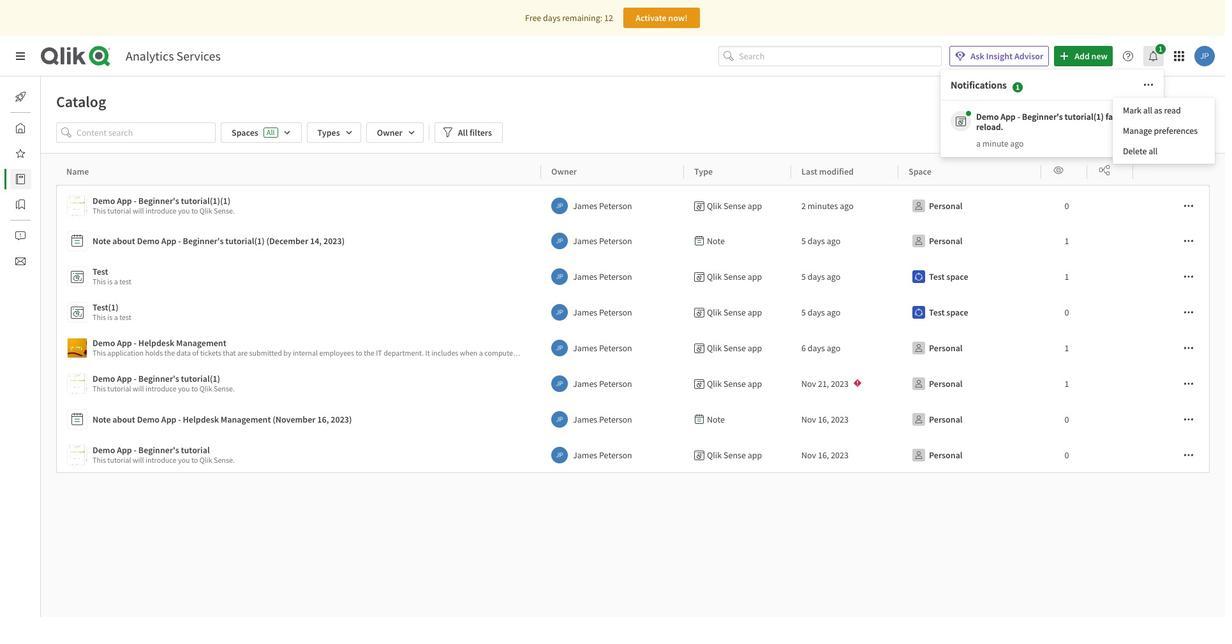Task type: vqa. For each thing, say whether or not it's contained in the screenshot.
SENSE. associated with Demo App - Beginner's tutorial
yes



Task type: locate. For each thing, give the bounding box(es) containing it.
0 vertical spatial catalog
[[56, 92, 106, 112]]

0 vertical spatial test space
[[929, 271, 968, 283]]

a inside test this is a test
[[114, 277, 118, 287]]

1 personal cell from the top
[[899, 185, 1042, 223]]

management inside button
[[176, 338, 226, 349]]

4 james peterson image from the top
[[551, 340, 568, 357]]

1 vertical spatial nov 16, 2023
[[802, 450, 849, 461]]

tutorial for demo app - beginner's tutorial(1)(1)
[[107, 206, 131, 216]]

qlik sense app for test(1)
[[707, 307, 762, 318]]

- for demo app - helpdesk management
[[134, 338, 137, 349]]

0 vertical spatial nov
[[802, 378, 816, 390]]

qlik sense app for demo app - helpdesk management
[[707, 343, 762, 354]]

manage
[[1123, 125, 1152, 137]]

1 vertical spatial management
[[221, 414, 271, 426]]

5 for 0
[[802, 307, 806, 318]]

nov 16, 2023 cell
[[791, 402, 899, 438], [791, 438, 899, 474]]

demo app - beginner's tutorial(1) failed to reload. a minute ago
[[976, 111, 1137, 149]]

is for test
[[107, 277, 113, 287]]

test space for 1
[[929, 271, 968, 283]]

2 james peterson image from the top
[[551, 233, 568, 250]]

2 vertical spatial 5 days ago
[[802, 307, 841, 318]]

1 vertical spatial all
[[1149, 146, 1158, 157]]

3 you from the top
[[178, 456, 190, 465]]

qlik sense app image for demo app - helpdesk management
[[68, 339, 87, 358]]

beginner's
[[1022, 111, 1063, 122], [138, 195, 179, 207], [183, 235, 224, 247], [138, 373, 179, 385], [138, 445, 179, 456]]

will inside demo app - beginner's tutorial(1)(1) this tutorial will introduce you to qlik sense.
[[133, 206, 144, 216]]

0 vertical spatial a
[[976, 138, 981, 149]]

this inside demo app - beginner's tutorial(1) this tutorial will introduce you to qlik sense.
[[93, 384, 106, 394]]

about
[[112, 235, 135, 247], [112, 414, 135, 426]]

1 vertical spatial test space
[[929, 307, 968, 318]]

0 vertical spatial nov 16, 2023
[[802, 414, 849, 426]]

16, for "nov 16, 2023" cell associated with note
[[818, 414, 829, 426]]

you inside demo app - beginner's tutorial(1) this tutorial will introduce you to qlik sense.
[[178, 384, 190, 394]]

4 sense from the top
[[724, 343, 746, 354]]

- inside demo app - beginner's tutorial(1) failed to reload. a minute ago
[[1018, 111, 1020, 122]]

you down note about demo app - helpdesk management (november 16, 2023)
[[178, 456, 190, 465]]

personal
[[929, 200, 963, 212], [929, 235, 963, 247], [929, 343, 963, 354], [929, 378, 963, 390], [929, 414, 963, 426], [929, 450, 963, 461]]

1 vertical spatial is
[[107, 313, 113, 322]]

to down note about demo app - helpdesk management (november 16, 2023)
[[191, 456, 198, 465]]

3 james peterson cell from the top
[[541, 259, 684, 295]]

0 vertical spatial 2023)
[[324, 235, 345, 247]]

tutorial for demo app - beginner's tutorial(1)
[[107, 384, 131, 394]]

james for demo app - beginner's tutorial(1)
[[573, 378, 597, 390]]

tutorial(1) inside demo app - beginner's tutorial(1) failed to reload. a minute ago
[[1065, 111, 1104, 122]]

2 nov 16, 2023 cell from the top
[[791, 438, 899, 474]]

catalog right the catalog icon
[[41, 174, 69, 185]]

5 days ago
[[802, 235, 841, 247], [802, 271, 841, 283], [802, 307, 841, 318]]

2 test space from the top
[[929, 307, 968, 318]]

demo inside "note about demo app - helpdesk management (november 16, 2023)" button
[[137, 414, 160, 426]]

you up note about demo app - beginner's tutorial(1) (december 14, 2023)
[[178, 206, 190, 216]]

1 vertical spatial james peterson image
[[551, 447, 568, 464]]

getting started image
[[15, 92, 26, 102]]

days for test(1)
[[808, 307, 825, 318]]

app inside demo app - beginner's tutorial(1) this tutorial will introduce you to qlik sense.
[[117, 373, 132, 385]]

ago
[[1010, 138, 1024, 149], [840, 200, 854, 212], [827, 235, 841, 247], [827, 271, 841, 283], [827, 307, 841, 318], [827, 343, 841, 354]]

james
[[573, 200, 597, 212], [573, 235, 597, 247], [573, 271, 597, 283], [573, 307, 597, 318], [573, 343, 597, 354], [573, 378, 597, 390], [573, 414, 597, 426], [573, 450, 597, 461]]

beginner's for demo app - beginner's tutorial(1)
[[138, 373, 179, 385]]

all inside button
[[1143, 105, 1153, 116]]

4 peterson from the top
[[599, 307, 632, 318]]

note about demo app - beginner's tutorial(1) (december 14, 2023) button
[[67, 228, 536, 254]]

beginner's for demo app - beginner's tutorial(1) failed to reload.
[[1022, 111, 1063, 122]]

app inside demo app - beginner's tutorial(1) failed to reload. a minute ago
[[1001, 111, 1016, 122]]

sense. inside demo app - beginner's tutorial(1) this tutorial will introduce you to qlik sense.
[[214, 384, 235, 394]]

space
[[909, 166, 932, 177]]

6
[[802, 343, 806, 354]]

james peterson for demo app - helpdesk management
[[573, 343, 632, 354]]

tutorial inside demo app - beginner's tutorial(1)(1) this tutorial will introduce you to qlik sense.
[[107, 206, 131, 216]]

sense. inside demo app - beginner's tutorial(1)(1) this tutorial will introduce you to qlik sense.
[[214, 206, 235, 216]]

app for test
[[748, 271, 762, 283]]

is
[[107, 277, 113, 287], [107, 313, 113, 322]]

1 vertical spatial test
[[119, 313, 131, 322]]

james peterson
[[573, 200, 632, 212], [573, 235, 632, 247], [573, 271, 632, 283], [573, 307, 632, 318], [573, 343, 632, 354], [573, 378, 632, 390], [573, 414, 632, 426], [573, 450, 632, 461]]

4 1 cell from the top
[[1042, 366, 1087, 402]]

demo inside demo app - beginner's tutorial(1) this tutorial will introduce you to qlik sense.
[[93, 373, 115, 385]]

all right delete
[[1149, 146, 1158, 157]]

0 vertical spatial 2023
[[831, 378, 849, 390]]

1 test space from the top
[[929, 271, 968, 283]]

3 app from the top
[[748, 307, 762, 318]]

switch view group
[[1165, 123, 1207, 143]]

6 qlik sense app from the top
[[707, 450, 762, 461]]

to
[[1129, 111, 1137, 122], [191, 206, 198, 216], [191, 384, 198, 394], [191, 456, 198, 465]]

5 app from the top
[[748, 378, 762, 390]]

2 you from the top
[[178, 384, 190, 394]]

1 vertical spatial space
[[947, 307, 968, 318]]

you up note about demo app - helpdesk management (november 16, 2023)
[[178, 384, 190, 394]]

james peterson image for 5 days ago
[[551, 304, 568, 321]]

1 cell for 6 days ago
[[1042, 331, 1087, 366]]

ago inside button
[[840, 200, 854, 212]]

sense for demo app - beginner's tutorial
[[724, 450, 746, 461]]

3 qlik sense app image from the top
[[68, 446, 87, 465]]

3 2023 from the top
[[831, 450, 849, 461]]

2 note cell from the top
[[684, 402, 791, 438]]

5 personal cell from the top
[[899, 402, 1042, 438]]

3 qlik sense app cell from the top
[[684, 295, 791, 331]]

3 qlik sense app from the top
[[707, 307, 762, 318]]

4 0 cell from the top
[[1042, 438, 1087, 474]]

5 qlik sense app from the top
[[707, 378, 762, 390]]

1 horizontal spatial tutorial(1)
[[225, 235, 265, 247]]

0 vertical spatial you
[[178, 206, 190, 216]]

2023) right 14,
[[324, 235, 345, 247]]

a inside test(1) this is a test
[[114, 313, 118, 322]]

catalog image
[[15, 174, 26, 184]]

is inside test this is a test
[[107, 277, 113, 287]]

analytics services element
[[126, 48, 221, 64]]

1 vertical spatial note cell
[[684, 402, 791, 438]]

2 james peterson image from the top
[[551, 447, 568, 464]]

1 vertical spatial test space button
[[909, 302, 971, 323]]

demo inside demo app - beginner's tutorial this tutorial will introduce you to qlik sense.
[[93, 445, 115, 456]]

3 nov from the top
[[802, 450, 816, 461]]

0 horizontal spatial helpdesk
[[138, 338, 174, 349]]

peterson for demo app - helpdesk management
[[599, 343, 632, 354]]

app for test(1)
[[748, 307, 762, 318]]

management left (november
[[221, 414, 271, 426]]

- inside demo app - beginner's tutorial(1) this tutorial will introduce you to qlik sense.
[[134, 373, 137, 385]]

2 vertical spatial qlik sense app image
[[68, 446, 87, 465]]

james peterson cell for demo app - beginner's tutorial(1)(1)
[[541, 185, 684, 223]]

test inside test this is a test
[[119, 277, 131, 287]]

activate now!
[[636, 12, 688, 24]]

1 vertical spatial 5 days ago button
[[802, 302, 841, 323]]

1 test space button from the top
[[909, 267, 971, 287]]

2 personal cell from the top
[[899, 223, 1042, 259]]

test right test(1)
[[119, 313, 131, 322]]

beginner's inside demo app - beginner's tutorial this tutorial will introduce you to qlik sense.
[[138, 445, 179, 456]]

5 days ago for 0
[[802, 307, 841, 318]]

introduce inside demo app - beginner's tutorial(1)(1) this tutorial will introduce you to qlik sense.
[[146, 206, 176, 216]]

a left minute
[[976, 138, 981, 149]]

note cell
[[684, 223, 791, 259], [684, 402, 791, 438]]

6 peterson from the top
[[599, 378, 632, 390]]

qlik sense app for test
[[707, 271, 762, 283]]

test for test
[[119, 277, 131, 287]]

tutorial(1) left (december
[[225, 235, 265, 247]]

2 5 days ago cell from the top
[[791, 259, 899, 295]]

2023)
[[324, 235, 345, 247], [331, 414, 352, 426]]

4 1 from the top
[[1065, 378, 1069, 390]]

space
[[947, 271, 968, 283], [947, 307, 968, 318]]

activate
[[636, 12, 667, 24]]

personal button for nov 21, 2023
[[909, 374, 965, 394]]

app for demo app - beginner's tutorial(1)(1)
[[748, 200, 762, 212]]

subscriptions image
[[15, 257, 26, 267]]

1 0 from the top
[[1065, 200, 1069, 212]]

beginner's inside demo app - beginner's tutorial(1) this tutorial will introduce you to qlik sense.
[[138, 373, 179, 385]]

2 nov from the top
[[802, 414, 816, 426]]

qlik sense app for demo app - beginner's tutorial(1)(1)
[[707, 200, 762, 212]]

6 app from the top
[[748, 450, 762, 461]]

note about demo app - helpdesk management (november 16, 2023) button
[[67, 407, 536, 433]]

insight
[[986, 50, 1013, 62]]

catalog inside navigation pane element
[[41, 174, 69, 185]]

ago inside demo app - beginner's tutorial(1) failed to reload. a minute ago
[[1010, 138, 1024, 149]]

6 james peterson image from the top
[[551, 412, 568, 428]]

tutorial(1) up note about demo app - helpdesk management (november 16, 2023)
[[181, 373, 220, 385]]

0 cell for 5 days ago
[[1042, 295, 1087, 331]]

all
[[1143, 105, 1153, 116], [1149, 146, 1158, 157]]

qlik sense app
[[707, 200, 762, 212], [707, 271, 762, 283], [707, 307, 762, 318], [707, 343, 762, 354], [707, 378, 762, 390], [707, 450, 762, 461]]

helpdesk up demo app - beginner's tutorial this tutorial will introduce you to qlik sense. on the left bottom of page
[[183, 414, 219, 426]]

0 vertical spatial james peterson image
[[551, 304, 568, 321]]

test space
[[929, 271, 968, 283], [929, 307, 968, 318]]

2 vertical spatial a
[[114, 313, 118, 322]]

1 vertical spatial a
[[114, 277, 118, 287]]

1 vertical spatial tutorial(1)
[[225, 235, 265, 247]]

to inside demo app - beginner's tutorial(1)(1) this tutorial will introduce you to qlik sense.
[[191, 206, 198, 216]]

0 vertical spatial sense.
[[214, 206, 235, 216]]

2 vertical spatial tutorial(1)
[[181, 373, 220, 385]]

app inside the demo app - helpdesk management button
[[117, 338, 132, 349]]

personal cell for nov 16, 2023
[[899, 438, 1042, 474]]

to inside demo app - beginner's tutorial(1) this tutorial will introduce you to qlik sense.
[[191, 384, 198, 394]]

2023) inside button
[[324, 235, 345, 247]]

test for test(1)
[[119, 313, 131, 322]]

1 james peterson image from the top
[[551, 304, 568, 321]]

0 vertical spatial is
[[107, 277, 113, 287]]

test space button for 1
[[909, 267, 971, 287]]

will inside demo app - beginner's tutorial(1) this tutorial will introduce you to qlik sense.
[[133, 384, 144, 394]]

3 peterson from the top
[[599, 271, 632, 283]]

is inside test(1) this is a test
[[107, 313, 113, 322]]

14,
[[310, 235, 322, 247]]

note
[[93, 235, 111, 247], [707, 235, 725, 247], [93, 414, 111, 426], [707, 414, 725, 426]]

beginner's inside demo app - beginner's tutorial(1)(1) this tutorial will introduce you to qlik sense.
[[138, 195, 179, 207]]

qlik sense app image
[[68, 339, 87, 358], [68, 375, 87, 394], [68, 446, 87, 465]]

james peterson image
[[551, 304, 568, 321], [551, 447, 568, 464]]

remaining:
[[562, 12, 603, 24]]

4 personal button from the top
[[909, 374, 965, 394]]

2023) right (november
[[331, 414, 352, 426]]

4 james peterson from the top
[[573, 307, 632, 318]]

3 personal button from the top
[[909, 338, 965, 359]]

ago for test(1)
[[827, 307, 841, 318]]

now!
[[668, 12, 688, 24]]

2 0 cell from the top
[[1042, 295, 1087, 331]]

demo inside the demo app - helpdesk management button
[[93, 338, 115, 349]]

2 space from the top
[[947, 307, 968, 318]]

0 vertical spatial about
[[112, 235, 135, 247]]

app
[[1001, 111, 1016, 122], [117, 195, 132, 207], [161, 235, 176, 247], [117, 338, 132, 349], [117, 373, 132, 385], [161, 414, 176, 426], [117, 445, 132, 456]]

0 vertical spatial 5 days ago button
[[802, 267, 841, 287]]

5 james peterson cell from the top
[[541, 331, 684, 366]]

all inside 'button'
[[1149, 146, 1158, 157]]

1 vertical spatial you
[[178, 384, 190, 394]]

4 james peterson cell from the top
[[541, 295, 684, 331]]

5
[[802, 235, 806, 247], [802, 271, 806, 283], [802, 307, 806, 318]]

owner
[[551, 166, 577, 177]]

1 qlik sense app image from the top
[[68, 339, 87, 358]]

1 vertical spatial will
[[133, 384, 144, 394]]

cell
[[1087, 185, 1133, 223], [1133, 185, 1210, 223], [1087, 223, 1133, 259], [1133, 223, 1210, 259], [1087, 259, 1133, 295], [1133, 259, 1210, 295], [1087, 295, 1133, 331], [1133, 295, 1210, 331], [1087, 331, 1133, 366], [1133, 331, 1210, 366], [1087, 366, 1133, 402], [1133, 366, 1210, 402], [1087, 402, 1133, 438], [1133, 402, 1210, 438], [1087, 438, 1133, 474], [1133, 438, 1210, 474]]

will
[[133, 206, 144, 216], [133, 384, 144, 394], [133, 456, 144, 465]]

modified
[[819, 166, 854, 177]]

beginner's inside demo app - beginner's tutorial(1) failed to reload. a minute ago
[[1022, 111, 1063, 122]]

james peterson for demo app - beginner's tutorial
[[573, 450, 632, 461]]

0 vertical spatial test space button
[[909, 267, 971, 287]]

1 vertical spatial nov
[[802, 414, 816, 426]]

alerts image
[[15, 231, 26, 241]]

5 days ago cell
[[791, 223, 899, 259], [791, 259, 899, 295], [791, 295, 899, 331]]

a down test this is a test
[[114, 313, 118, 322]]

is up test(1)
[[107, 277, 113, 287]]

app inside demo app - beginner's tutorial this tutorial will introduce you to qlik sense.
[[117, 445, 132, 456]]

0 vertical spatial test
[[119, 277, 131, 287]]

qlik
[[707, 200, 722, 212], [200, 206, 212, 216], [707, 271, 722, 283], [707, 307, 722, 318], [707, 343, 722, 354], [707, 378, 722, 390], [200, 384, 212, 394], [707, 450, 722, 461], [200, 456, 212, 465]]

1 vertical spatial 5 days ago
[[802, 271, 841, 283]]

is for test(1)
[[107, 313, 113, 322]]

will inside demo app - beginner's tutorial this tutorial will introduce you to qlik sense.
[[133, 456, 144, 465]]

about up test this is a test
[[112, 235, 135, 247]]

catalog up home
[[56, 92, 106, 112]]

demo app - beginner's tutorial(1) this tutorial will introduce you to qlik sense.
[[93, 373, 235, 394]]

will for tutorial(1)
[[133, 384, 144, 394]]

7 peterson from the top
[[599, 414, 632, 426]]

2 test from the top
[[119, 313, 131, 322]]

6 days ago cell
[[791, 331, 899, 366]]

3 james peterson from the top
[[573, 271, 632, 283]]

3 this from the top
[[93, 313, 106, 322]]

all for mark
[[1143, 105, 1153, 116]]

1 vertical spatial qlik sense app image
[[68, 375, 87, 394]]

open sidebar menu image
[[15, 51, 26, 61]]

1 for 6 days ago
[[1065, 343, 1069, 354]]

2 this from the top
[[93, 277, 106, 287]]

1 you from the top
[[178, 206, 190, 216]]

0 horizontal spatial tutorial(1)
[[181, 373, 220, 385]]

introduce
[[146, 206, 176, 216], [146, 384, 176, 394], [146, 456, 176, 465]]

nov inside cell
[[802, 378, 816, 390]]

1 test space cell from the top
[[899, 259, 1042, 295]]

sense for demo app - beginner's tutorial(1)
[[724, 378, 746, 390]]

this
[[93, 206, 106, 216], [93, 277, 106, 287], [93, 313, 106, 322], [93, 384, 106, 394], [93, 456, 106, 465]]

3 1 from the top
[[1065, 343, 1069, 354]]

21,
[[818, 378, 829, 390]]

james peterson cell
[[541, 185, 684, 223], [541, 223, 684, 259], [541, 259, 684, 295], [541, 295, 684, 331], [541, 331, 684, 366], [541, 366, 684, 402], [541, 402, 684, 438], [541, 438, 684, 474]]

1 vertical spatial helpdesk
[[183, 414, 219, 426]]

space for 0
[[947, 307, 968, 318]]

beginner's inside button
[[183, 235, 224, 247]]

to up note about demo app - helpdesk management (november 16, 2023)
[[191, 384, 198, 394]]

2 is from the top
[[107, 313, 113, 322]]

space for 1
[[947, 271, 968, 283]]

Search text field
[[739, 46, 942, 67]]

2 james from the top
[[573, 235, 597, 247]]

2023) inside button
[[331, 414, 352, 426]]

1 test from the top
[[119, 277, 131, 287]]

6 days ago
[[802, 343, 841, 354]]

to inside demo app - beginner's tutorial this tutorial will introduce you to qlik sense.
[[191, 456, 198, 465]]

searchbar element
[[719, 46, 942, 67]]

introduce for tutorial(1)
[[146, 384, 176, 394]]

6 personal from the top
[[929, 450, 963, 461]]

2 vertical spatial 5
[[802, 307, 806, 318]]

1
[[1065, 235, 1069, 247], [1065, 271, 1069, 283], [1065, 343, 1069, 354], [1065, 378, 1069, 390]]

test
[[119, 277, 131, 287], [119, 313, 131, 322]]

about inside button
[[112, 235, 135, 247]]

test up test(1) this is a test
[[119, 277, 131, 287]]

james peterson cell for test
[[541, 259, 684, 295]]

1 vertical spatial introduce
[[146, 384, 176, 394]]

test inside test this is a test
[[93, 266, 108, 278]]

introduce inside demo app - beginner's tutorial this tutorial will introduce you to qlik sense.
[[146, 456, 176, 465]]

6 james from the top
[[573, 378, 597, 390]]

management up demo app - beginner's tutorial(1) this tutorial will introduce you to qlik sense.
[[176, 338, 226, 349]]

6 sense from the top
[[724, 450, 746, 461]]

5 this from the top
[[93, 456, 106, 465]]

to up manage
[[1129, 111, 1137, 122]]

1 cell
[[1042, 223, 1087, 259], [1042, 259, 1087, 295], [1042, 331, 1087, 366], [1042, 366, 1087, 402]]

nov for 1
[[802, 378, 816, 390]]

3 james peterson image from the top
[[551, 269, 568, 285]]

app for demo app - beginner's tutorial
[[748, 450, 762, 461]]

app inside demo app - beginner's tutorial(1)(1) this tutorial will introduce you to qlik sense.
[[117, 195, 132, 207]]

james peterson for test
[[573, 271, 632, 283]]

2023) for note about demo app - helpdesk management (november 16, 2023)
[[331, 414, 352, 426]]

1 vertical spatial about
[[112, 414, 135, 426]]

0
[[1065, 200, 1069, 212], [1065, 307, 1069, 318], [1065, 414, 1069, 426], [1065, 450, 1069, 461]]

test space button
[[909, 267, 971, 287], [909, 302, 971, 323]]

3 personal from the top
[[929, 343, 963, 354]]

app for demo app - helpdesk management
[[117, 338, 132, 349]]

0 vertical spatial management
[[176, 338, 226, 349]]

0 cell for 2 minutes ago
[[1042, 185, 1087, 223]]

5 qlik sense app cell from the top
[[684, 366, 791, 402]]

0 vertical spatial note cell
[[684, 223, 791, 259]]

all for delete
[[1149, 146, 1158, 157]]

0 vertical spatial introduce
[[146, 206, 176, 216]]

1 space from the top
[[947, 271, 968, 283]]

mark all as read button
[[1116, 100, 1213, 121]]

a up test(1)
[[114, 277, 118, 287]]

Content search text field
[[77, 122, 216, 143]]

2 vertical spatial 2023
[[831, 450, 849, 461]]

introduce inside demo app - beginner's tutorial(1) this tutorial will introduce you to qlik sense.
[[146, 384, 176, 394]]

-
[[1018, 111, 1020, 122], [134, 195, 137, 207], [178, 235, 181, 247], [134, 338, 137, 349], [134, 373, 137, 385], [178, 414, 181, 426], [134, 445, 137, 456]]

qlik for demo app - helpdesk management
[[707, 343, 722, 354]]

this inside demo app - beginner's tutorial this tutorial will introduce you to qlik sense.
[[93, 456, 106, 465]]

0 vertical spatial space
[[947, 271, 968, 283]]

sense
[[724, 200, 746, 212], [724, 271, 746, 283], [724, 307, 746, 318], [724, 343, 746, 354], [724, 378, 746, 390], [724, 450, 746, 461]]

demo inside demo app - beginner's tutorial(1) failed to reload. a minute ago
[[976, 111, 999, 122]]

services
[[176, 48, 221, 64]]

2 qlik sense app from the top
[[707, 271, 762, 283]]

qlik sense app cell for test
[[684, 259, 791, 295]]

0 vertical spatial 5 days ago
[[802, 235, 841, 247]]

0 vertical spatial all
[[1143, 105, 1153, 116]]

catalog
[[56, 92, 106, 112], [41, 174, 69, 185]]

4 personal from the top
[[929, 378, 963, 390]]

3 personal cell from the top
[[899, 331, 1042, 366]]

2023 for 1
[[831, 378, 849, 390]]

about inside button
[[112, 414, 135, 426]]

- for demo app - beginner's tutorial(1) failed to reload. a minute ago
[[1018, 111, 1020, 122]]

demo
[[976, 111, 999, 122], [93, 195, 115, 207], [137, 235, 160, 247], [93, 338, 115, 349], [93, 373, 115, 385], [137, 414, 160, 426], [93, 445, 115, 456]]

you inside demo app - beginner's tutorial this tutorial will introduce you to qlik sense.
[[178, 456, 190, 465]]

2 test space cell from the top
[[899, 295, 1042, 331]]

1 vertical spatial sense.
[[214, 384, 235, 394]]

demo app - beginner's tutorial this tutorial will introduce you to qlik sense.
[[93, 445, 235, 465]]

tutorial(1)
[[1065, 111, 1104, 122], [225, 235, 265, 247], [181, 373, 220, 385]]

0 vertical spatial helpdesk
[[138, 338, 174, 349]]

16, inside button
[[818, 450, 829, 461]]

1 sense from the top
[[724, 200, 746, 212]]

qlik sense app image inside the demo app - helpdesk management button
[[68, 339, 87, 358]]

minute
[[983, 138, 1009, 149]]

2 vertical spatial you
[[178, 456, 190, 465]]

5 james from the top
[[573, 343, 597, 354]]

2023 for 0
[[831, 450, 849, 461]]

this inside demo app - beginner's tutorial(1)(1) this tutorial will introduce you to qlik sense.
[[93, 206, 106, 216]]

2 vertical spatial nov
[[802, 450, 816, 461]]

preferences
[[1154, 125, 1198, 137]]

qlik inside demo app - beginner's tutorial(1)(1) this tutorial will introduce you to qlik sense.
[[200, 206, 212, 216]]

navigation pane element
[[0, 82, 69, 277]]

2 2023 from the top
[[831, 414, 849, 426]]

1 vertical spatial 5
[[802, 271, 806, 283]]

sense. down note about demo app - helpdesk management (november 16, 2023)
[[214, 456, 235, 465]]

3 1 cell from the top
[[1042, 331, 1087, 366]]

a inside demo app - beginner's tutorial(1) failed to reload. a minute ago
[[976, 138, 981, 149]]

2 introduce from the top
[[146, 384, 176, 394]]

1 5 from the top
[[802, 235, 806, 247]]

personal cell
[[899, 185, 1042, 223], [899, 223, 1042, 259], [899, 331, 1042, 366], [899, 366, 1042, 402], [899, 402, 1042, 438], [899, 438, 1042, 474]]

tutorial(1) left failed
[[1065, 111, 1104, 122]]

0 vertical spatial 5
[[802, 235, 806, 247]]

1 vertical spatial 2023
[[831, 414, 849, 426]]

qlik for demo app - beginner's tutorial(1)
[[707, 378, 722, 390]]

1 vertical spatial 2023)
[[331, 414, 352, 426]]

test space cell for 0
[[899, 295, 1042, 331]]

8 james peterson from the top
[[573, 450, 632, 461]]

personal button
[[909, 196, 965, 216], [909, 231, 965, 251], [909, 338, 965, 359], [909, 374, 965, 394], [909, 410, 965, 430], [909, 445, 965, 466]]

nov
[[802, 378, 816, 390], [802, 414, 816, 426], [802, 450, 816, 461]]

peterson for demo app - beginner's tutorial(1)
[[599, 378, 632, 390]]

2023 inside cell
[[831, 378, 849, 390]]

you inside demo app - beginner's tutorial(1)(1) this tutorial will introduce you to qlik sense.
[[178, 206, 190, 216]]

test space cell
[[899, 259, 1042, 295], [899, 295, 1042, 331]]

4 james from the top
[[573, 307, 597, 318]]

sense for demo app - beginner's tutorial(1)(1)
[[724, 200, 746, 212]]

1 james peterson cell from the top
[[541, 185, 684, 223]]

6 james peterson cell from the top
[[541, 366, 684, 402]]

5 personal button from the top
[[909, 410, 965, 430]]

this inside test(1) this is a test
[[93, 313, 106, 322]]

0 cell
[[1042, 185, 1087, 223], [1042, 295, 1087, 331], [1042, 402, 1087, 438], [1042, 438, 1087, 474]]

note about demo app - helpdesk management (november 16, 2023)
[[93, 414, 352, 426]]

2 horizontal spatial tutorial(1)
[[1065, 111, 1104, 122]]

1 app from the top
[[748, 200, 762, 212]]

2 vertical spatial introduce
[[146, 456, 176, 465]]

sense. up note about demo app - helpdesk management (november 16, 2023)
[[214, 384, 235, 394]]

demo inside demo app - beginner's tutorial(1)(1) this tutorial will introduce you to qlik sense.
[[93, 195, 115, 207]]

16, for nov 16, 2023 button
[[818, 450, 829, 461]]

about up demo app - beginner's tutorial this tutorial will introduce you to qlik sense. on the left bottom of page
[[112, 414, 135, 426]]

personal for 2 minutes ago
[[929, 200, 963, 212]]

4 this from the top
[[93, 384, 106, 394]]

0 vertical spatial will
[[133, 206, 144, 216]]

5 days ago cell for test(1)
[[791, 295, 899, 331]]

tutorial
[[107, 206, 131, 216], [107, 384, 131, 394], [181, 445, 210, 456], [107, 456, 131, 465]]

james peterson image
[[551, 198, 568, 214], [551, 233, 568, 250], [551, 269, 568, 285], [551, 340, 568, 357], [551, 376, 568, 392], [551, 412, 568, 428]]

1 0 cell from the top
[[1042, 185, 1087, 223]]

mark
[[1123, 105, 1142, 116]]

a
[[976, 138, 981, 149], [114, 277, 118, 287], [114, 313, 118, 322]]

used in image
[[1100, 165, 1110, 175]]

last modified
[[802, 166, 854, 177]]

- inside demo app - beginner's tutorial(1)(1) this tutorial will introduce you to qlik sense.
[[134, 195, 137, 207]]

5 days ago button
[[802, 267, 841, 287], [802, 302, 841, 323]]

peterson
[[599, 200, 632, 212], [599, 235, 632, 247], [599, 271, 632, 283], [599, 307, 632, 318], [599, 343, 632, 354], [599, 378, 632, 390], [599, 414, 632, 426], [599, 450, 632, 461]]

2 minutes ago
[[802, 200, 854, 212]]

1 horizontal spatial helpdesk
[[183, 414, 219, 426]]

2 app from the top
[[748, 271, 762, 283]]

0 for 5 days ago
[[1065, 307, 1069, 318]]

0 vertical spatial tutorial(1)
[[1065, 111, 1104, 122]]

- inside button
[[134, 338, 137, 349]]

nov 16, 2023 button
[[802, 445, 849, 466]]

james peterson image for nov 16, 2023
[[551, 447, 568, 464]]

2 vertical spatial will
[[133, 456, 144, 465]]

ago inside button
[[827, 343, 841, 354]]

tutorial(1) inside demo app - beginner's tutorial(1) this tutorial will introduce you to qlik sense.
[[181, 373, 220, 385]]

8 peterson from the top
[[599, 450, 632, 461]]

16,
[[317, 414, 329, 426], [818, 414, 829, 426], [818, 450, 829, 461]]

2 james peterson cell from the top
[[541, 223, 684, 259]]

is down test this is a test
[[107, 313, 113, 322]]

1 james peterson image from the top
[[551, 198, 568, 214]]

this inside test this is a test
[[93, 277, 106, 287]]

to up note about demo app - beginner's tutorial(1) (december 14, 2023)
[[191, 206, 198, 216]]

1 qlik sense app cell from the top
[[684, 185, 791, 223]]

nov 21, 2023 button
[[802, 374, 867, 394]]

app inside "note about demo app - helpdesk management (november 16, 2023)" button
[[161, 414, 176, 426]]

sense. up note about demo app - beginner's tutorial(1) (december 14, 2023)
[[214, 206, 235, 216]]

2 vertical spatial sense.
[[214, 456, 235, 465]]

days inside the 6 days ago button
[[808, 343, 825, 354]]

0 cell for nov 16, 2023
[[1042, 438, 1087, 474]]

james for test
[[573, 271, 597, 283]]

qlik sense app cell
[[684, 185, 791, 223], [684, 259, 791, 295], [684, 295, 791, 331], [684, 331, 791, 366], [684, 366, 791, 402], [684, 438, 791, 474]]

6 james peterson from the top
[[573, 378, 632, 390]]

3 james from the top
[[573, 271, 597, 283]]

all left the as
[[1143, 105, 1153, 116]]

- inside demo app - beginner's tutorial this tutorial will introduce you to qlik sense.
[[134, 445, 137, 456]]

test inside test(1) this is a test
[[119, 313, 131, 322]]

tutorial inside demo app - beginner's tutorial(1) this tutorial will introduce you to qlik sense.
[[107, 384, 131, 394]]

8 james peterson cell from the top
[[541, 438, 684, 474]]

1 personal from the top
[[929, 200, 963, 212]]

1 peterson from the top
[[599, 200, 632, 212]]

nov 21, 2023 cell
[[791, 366, 899, 402]]

days
[[543, 12, 561, 24], [808, 235, 825, 247], [808, 271, 825, 283], [808, 307, 825, 318], [808, 343, 825, 354]]

helpdesk up demo app - beginner's tutorial(1) this tutorial will introduce you to qlik sense.
[[138, 338, 174, 349]]

4 qlik sense app cell from the top
[[684, 331, 791, 366]]

sense. inside demo app - beginner's tutorial this tutorial will introduce you to qlik sense.
[[214, 456, 235, 465]]

1 qlik sense app from the top
[[707, 200, 762, 212]]

1 vertical spatial catalog
[[41, 174, 69, 185]]

3 5 days ago from the top
[[802, 307, 841, 318]]

delete all button
[[1116, 141, 1213, 161]]

0 vertical spatial qlik sense app image
[[68, 339, 87, 358]]



Task type: describe. For each thing, give the bounding box(es) containing it.
personal for 6 days ago
[[929, 343, 963, 354]]

peterson for test(1)
[[599, 307, 632, 318]]

home link
[[10, 118, 63, 138]]

last modified image
[[1074, 123, 1154, 143]]

alerts link
[[10, 226, 62, 246]]

beginner's for demo app - beginner's tutorial(1)(1)
[[138, 195, 179, 207]]

ask insight advisor button
[[950, 46, 1049, 66]]

sense. for demo app - beginner's tutorial(1)
[[214, 384, 235, 394]]

qlik for test
[[707, 271, 722, 283]]

james for demo app - beginner's tutorial
[[573, 450, 597, 461]]

to for tutorial(1)(1)
[[191, 206, 198, 216]]

introduce for tutorial(1)(1)
[[146, 206, 176, 216]]

reload.
[[976, 121, 1004, 132]]

nov for 0
[[802, 450, 816, 461]]

3 0 from the top
[[1065, 414, 1069, 426]]

2 minutes ago button
[[802, 196, 854, 216]]

app for demo app - beginner's tutorial(1)
[[748, 378, 762, 390]]

test space for 0
[[929, 307, 968, 318]]

5 days ago button for 1
[[802, 267, 841, 287]]

2 personal button from the top
[[909, 231, 965, 251]]

1 cell for 5 days ago
[[1042, 259, 1087, 295]]

to inside demo app - beginner's tutorial(1) failed to reload. a minute ago
[[1129, 111, 1137, 122]]

qlik for demo app - beginner's tutorial
[[707, 450, 722, 461]]

qlik sense app for demo app - beginner's tutorial(1)
[[707, 378, 762, 390]]

sense for test
[[724, 271, 746, 283]]

days for demo app - helpdesk management
[[808, 343, 825, 354]]

a for test(1)
[[114, 313, 118, 322]]

james for demo app - beginner's tutorial(1)(1)
[[573, 200, 597, 212]]

2 minutes ago cell
[[791, 185, 899, 223]]

2023) for note about demo app - beginner's tutorial(1) (december 14, 2023)
[[324, 235, 345, 247]]

this for demo app - beginner's tutorial(1)(1)
[[93, 206, 106, 216]]

7 james peterson from the top
[[573, 414, 632, 426]]

3 0 cell from the top
[[1042, 402, 1087, 438]]

6 days ago button
[[802, 338, 841, 359]]

advisor
[[1015, 50, 1044, 62]]

james peterson for demo app - beginner's tutorial(1)
[[573, 378, 632, 390]]

demo for demo app - beginner's tutorial(1)(1) this tutorial will introduce you to qlik sense.
[[93, 195, 115, 207]]

favorites image
[[15, 149, 26, 159]]

demo for demo app - beginner's tutorial(1) failed to reload. a minute ago
[[976, 111, 999, 122]]

home image
[[15, 123, 26, 133]]

analytics services
[[126, 48, 221, 64]]

this for demo app - beginner's tutorial(1)
[[93, 384, 106, 394]]

5 days ago button for 0
[[802, 302, 841, 323]]

peterson for test
[[599, 271, 632, 283]]

james peterson for demo app - beginner's tutorial(1)(1)
[[573, 200, 632, 212]]

about for note about demo app - beginner's tutorial(1) (december 14, 2023)
[[112, 235, 135, 247]]

personal cell for nov 21, 2023
[[899, 366, 1042, 402]]

james peterson cell for demo app - helpdesk management
[[541, 331, 684, 366]]

mark as read image
[[951, 111, 971, 131]]

test(1) this is a test
[[93, 302, 131, 322]]

1 1 cell from the top
[[1042, 223, 1087, 259]]

demo app - helpdesk management button
[[67, 336, 536, 361]]

you for tutorial(1)(1)
[[178, 206, 190, 216]]

note inside "note about demo app - helpdesk management (november 16, 2023)" button
[[93, 414, 111, 426]]

1 cell for nov 21, 2023
[[1042, 366, 1087, 402]]

test this is a test
[[93, 266, 131, 287]]

you for tutorial
[[178, 456, 190, 465]]

viewed by image
[[1054, 165, 1064, 175]]

qlik for test(1)
[[707, 307, 722, 318]]

personal cell for 2 minutes ago
[[899, 185, 1042, 223]]

personal button for nov 16, 2023
[[909, 445, 965, 466]]

- inside button
[[178, 414, 181, 426]]

notifications
[[951, 78, 1007, 91]]

free
[[525, 12, 541, 24]]

app for demo app - helpdesk management
[[748, 343, 762, 354]]

last
[[802, 166, 818, 177]]

nov 16, 2023 cell for note
[[791, 402, 899, 438]]

delete all
[[1123, 146, 1158, 157]]

app for demo app - beginner's tutorial(1) this tutorial will introduce you to qlik sense.
[[117, 373, 132, 385]]

2 nov 16, 2023 from the top
[[802, 450, 849, 461]]

james peterson image for 2 minutes ago
[[551, 198, 568, 214]]

qlik inside demo app - beginner's tutorial this tutorial will introduce you to qlik sense.
[[200, 456, 212, 465]]

16, inside button
[[317, 414, 329, 426]]

ago for demo app - helpdesk management
[[827, 343, 841, 354]]

helpdesk inside button
[[183, 414, 219, 426]]

app inside note about demo app - beginner's tutorial(1) (december 14, 2023) button
[[161, 235, 176, 247]]

tutorial(1)(1)
[[181, 195, 231, 207]]

note cell for nov
[[684, 402, 791, 438]]

app for demo app - beginner's tutorial(1)(1) this tutorial will introduce you to qlik sense.
[[117, 195, 132, 207]]

demo app - beginner's tutorial(1)(1) this tutorial will introduce you to qlik sense.
[[93, 195, 235, 216]]

0 for 2 minutes ago
[[1065, 200, 1069, 212]]

sense. for demo app - beginner's tutorial(1)(1)
[[214, 206, 235, 216]]

tutorial(1) inside button
[[225, 235, 265, 247]]

peterson for demo app - beginner's tutorial(1)(1)
[[599, 200, 632, 212]]

qlik sense app cell for demo app - beginner's tutorial(1)(1)
[[684, 185, 791, 223]]

this for demo app - beginner's tutorial
[[93, 456, 106, 465]]

test(1)
[[93, 302, 119, 313]]

1 5 days ago from the top
[[802, 235, 841, 247]]

2 james peterson from the top
[[573, 235, 632, 247]]

12
[[604, 12, 613, 24]]

1 5 days ago cell from the top
[[791, 223, 899, 259]]

demo for demo app - beginner's tutorial this tutorial will introduce you to qlik sense.
[[93, 445, 115, 456]]

2 personal from the top
[[929, 235, 963, 247]]

2 peterson from the top
[[599, 235, 632, 247]]

days for test
[[808, 271, 825, 283]]

1 for nov 21, 2023
[[1065, 378, 1069, 390]]

ask insight advisor
[[971, 50, 1044, 62]]

demo inside note about demo app - beginner's tutorial(1) (december 14, 2023) button
[[137, 235, 160, 247]]

1 1 from the top
[[1065, 235, 1069, 247]]

5 personal from the top
[[929, 414, 963, 426]]

about for note about demo app - helpdesk management (november 16, 2023)
[[112, 414, 135, 426]]

will for tutorial
[[133, 456, 144, 465]]

name
[[66, 166, 89, 177]]

demo for demo app - helpdesk management
[[93, 338, 115, 349]]

minutes
[[808, 200, 838, 212]]

personal for nov 21, 2023
[[929, 378, 963, 390]]

qlik sense app cell for demo app - beginner's tutorial(1)
[[684, 366, 791, 402]]

read
[[1164, 105, 1181, 116]]

qlik sense app image for demo app - beginner's tutorial(1)
[[68, 375, 87, 394]]

manage preferences
[[1123, 125, 1198, 137]]

activate now! link
[[623, 8, 700, 28]]

mark all as read
[[1123, 105, 1181, 116]]

note about demo app - beginner's tutorial(1) (december 14, 2023)
[[93, 235, 345, 247]]

james peterson image for 5 days ago
[[551, 269, 568, 285]]

helpdesk inside button
[[138, 338, 174, 349]]

(november
[[273, 414, 316, 426]]

tutorial(1) for demo app - beginner's tutorial(1) failed to reload.
[[1065, 111, 1104, 122]]

- for demo app - beginner's tutorial(1) this tutorial will introduce you to qlik sense.
[[134, 373, 137, 385]]

ask
[[971, 50, 985, 62]]

collections image
[[15, 200, 26, 210]]

catalog link
[[10, 169, 69, 190]]

1 nov 16, 2023 from the top
[[802, 414, 849, 426]]

7 james from the top
[[573, 414, 597, 426]]

qlik sense app cell for test(1)
[[684, 295, 791, 331]]

ago for test
[[827, 271, 841, 283]]

alerts
[[41, 230, 62, 242]]

personal button for 2 minutes ago
[[909, 196, 965, 216]]

5 days ago for 1
[[802, 271, 841, 283]]

ago for demo app - beginner's tutorial(1)(1)
[[840, 200, 854, 212]]

qlik for demo app - beginner's tutorial(1)(1)
[[707, 200, 722, 212]]

2
[[802, 200, 806, 212]]

qlik inside demo app - beginner's tutorial(1) this tutorial will introduce you to qlik sense.
[[200, 384, 212, 394]]

qlik sense app image
[[68, 197, 87, 216]]

as
[[1154, 105, 1163, 116]]

demo app - helpdesk management
[[93, 338, 226, 349]]

note inside note about demo app - beginner's tutorial(1) (december 14, 2023) button
[[93, 235, 111, 247]]

home
[[41, 123, 63, 134]]

personal cell for 6 days ago
[[899, 331, 1042, 366]]

test for test(1)
[[929, 307, 945, 318]]

note cell for 5
[[684, 223, 791, 259]]

free days remaining: 12
[[525, 12, 613, 24]]

qlik sense app cell for demo app - beginner's tutorial
[[684, 438, 791, 474]]

- inside button
[[178, 235, 181, 247]]

1 for 5 days ago
[[1065, 271, 1069, 283]]

demo for demo app - beginner's tutorial(1) this tutorial will introduce you to qlik sense.
[[93, 373, 115, 385]]

7 james peterson cell from the top
[[541, 402, 684, 438]]

0 for nov 16, 2023
[[1065, 450, 1069, 461]]

peterson for demo app - beginner's tutorial
[[599, 450, 632, 461]]

delete
[[1123, 146, 1147, 157]]

manage preferences button
[[1116, 121, 1213, 141]]

failed
[[1106, 111, 1127, 122]]

type
[[694, 166, 713, 177]]

nov 21, 2023
[[802, 378, 849, 390]]

- for demo app - beginner's tutorial(1)(1) this tutorial will introduce you to qlik sense.
[[134, 195, 137, 207]]

management inside button
[[221, 414, 271, 426]]

filters region
[[41, 120, 1225, 153]]

analytics
[[126, 48, 174, 64]]

(december
[[266, 235, 308, 247]]



